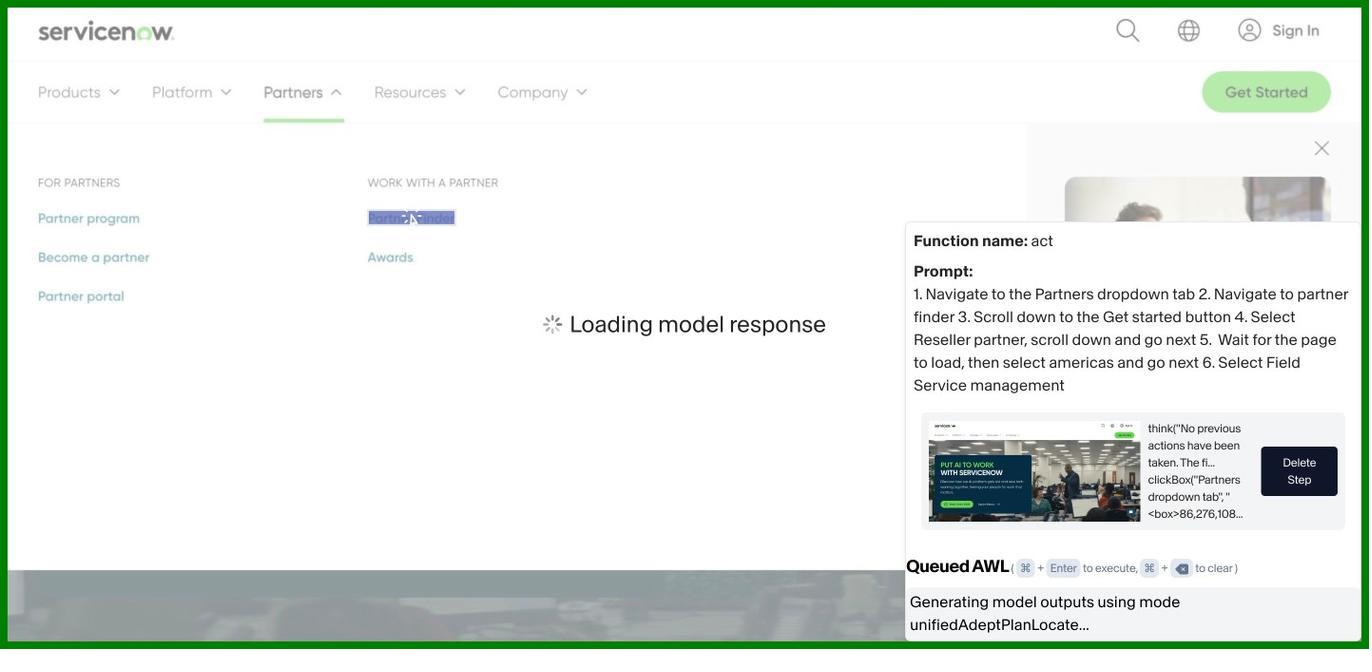 Task type: vqa. For each thing, say whether or not it's contained in the screenshot.
"Operational excellence" link
no



Task type: locate. For each thing, give the bounding box(es) containing it.
servicenow image
[[38, 19, 175, 42]]

arc image
[[1239, 18, 1262, 41]]



